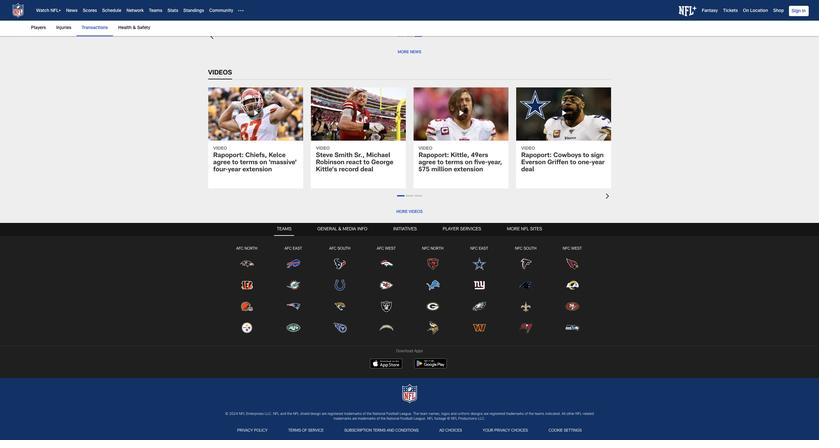 Task type: locate. For each thing, give the bounding box(es) containing it.
on inside video rapoport: chiefs, kelce agree to terms on 'massive' four-year extension
[[260, 160, 267, 166]]

general & media info
[[317, 227, 368, 232]]

east up "buffalo bills" icon
[[293, 247, 302, 251]]

west up arizona cardinals icon
[[571, 247, 582, 251]]

2 on from the left
[[465, 160, 473, 166]]

trademarks
[[344, 413, 362, 416], [506, 413, 524, 416], [334, 418, 351, 421], [358, 418, 376, 421]]

0 horizontal spatial and
[[280, 413, 286, 416]]

0 horizontal spatial on
[[260, 160, 267, 166]]

2 horizontal spatial rapoport:
[[521, 153, 552, 159]]

nfc up arizona cardinals icon
[[563, 247, 570, 251]]

rapoport: inside video rapoport: kittle, 49ers agree to terms on five-year, $75 million extension
[[419, 153, 449, 159]]

download on the apple store image
[[370, 359, 402, 369]]

on inside video rapoport: kittle, 49ers agree to terms on five-year, $75 million extension
[[465, 160, 473, 166]]

video inside video rapoport: cowboys to sign everson griffen to one-year deal
[[521, 147, 535, 151]]

1 privacy from the left
[[237, 429, 253, 433]]

1 horizontal spatial terms
[[373, 429, 386, 433]]

football up conditions at the bottom of page
[[400, 418, 413, 421]]

1 horizontal spatial choices
[[511, 429, 528, 433]]

2 registered from the left
[[490, 413, 505, 416]]

0 horizontal spatial league.
[[400, 413, 412, 416]]

terms down "chiefs,"
[[240, 160, 258, 166]]

nfc north
[[422, 247, 444, 251]]

3 nfc from the left
[[515, 247, 523, 251]]

1 south from the left
[[338, 247, 350, 251]]

terms right subscription
[[373, 429, 386, 433]]

1 horizontal spatial rapoport:
[[419, 153, 449, 159]]

year inside video rapoport: chiefs, kelce agree to terms on 'massive' four-year extension
[[228, 167, 241, 173]]

east up dallas cowboys icon
[[479, 247, 488, 251]]

1 horizontal spatial registered
[[490, 413, 505, 416]]

nfl up ad choices
[[451, 418, 457, 421]]

of up subscription
[[363, 413, 366, 416]]

south
[[338, 247, 350, 251], [524, 247, 537, 251]]

down image
[[606, 194, 611, 199]]

other
[[567, 413, 575, 416]]

on
[[743, 9, 749, 13]]

deal down "react"
[[360, 167, 373, 173]]

video up everson
[[521, 147, 535, 151]]

extension down five-
[[454, 167, 483, 173]]

injuries
[[56, 26, 71, 30]]

nfl right 2024
[[239, 413, 245, 416]]

2 horizontal spatial and
[[451, 413, 457, 416]]

carolina panthers image
[[519, 278, 533, 293]]

more nfl sites button
[[505, 223, 545, 236]]

stats
[[168, 9, 178, 13]]

2 north from the left
[[431, 247, 444, 251]]

teams up afc east
[[277, 227, 292, 232]]

'massive'
[[269, 160, 297, 166]]

1 afc from the left
[[236, 247, 244, 251]]

1 horizontal spatial north
[[431, 247, 444, 251]]

teams
[[535, 413, 544, 416]]

washington commanders image
[[472, 321, 486, 335]]

1 extension from the left
[[243, 167, 272, 173]]

baltimore ravens image
[[240, 257, 254, 271]]

& left safety
[[133, 26, 136, 30]]

rapoport: up everson
[[521, 153, 552, 159]]

nfl down names,
[[427, 418, 433, 421]]

1 horizontal spatial news
[[410, 50, 421, 54]]

0 horizontal spatial east
[[293, 247, 302, 251]]

0 vertical spatial more
[[398, 50, 409, 54]]

privacy policy
[[237, 429, 268, 433]]

1 horizontal spatial football
[[400, 418, 413, 421]]

0 horizontal spatial deal
[[360, 167, 373, 173]]

2 south from the left
[[524, 247, 537, 251]]

terms inside video rapoport: chiefs, kelce agree to terms on 'massive' four-year extension
[[240, 160, 258, 166]]

0 vertical spatial national
[[373, 413, 386, 416]]

news
[[66, 9, 78, 13], [410, 50, 421, 54]]

1 west from the left
[[385, 247, 396, 251]]

4 afc from the left
[[377, 247, 384, 251]]

video inside video steve smith sr., michael robinson react to george kittle's record deal
[[316, 147, 330, 151]]

all
[[562, 413, 566, 416]]

© 2024 nfl enterprises llc. nfl and the nfl shield design are registered trademarks of the national football league. the team names, logos and uniform designs are registered trademarks of the teams indicated. all other nfl-related trademarks are trademarks of the national football league. nfl footage © nfl productions llc.
[[225, 413, 594, 421]]

1 vertical spatial teams
[[277, 227, 292, 232]]

nfl left shield
[[293, 413, 299, 416]]

arizona cardinals image
[[565, 257, 579, 271]]

are right design at the left bottom of the page
[[322, 413, 327, 416]]

0 horizontal spatial are
[[322, 413, 327, 416]]

afc
[[236, 247, 244, 251], [285, 247, 292, 251], [329, 247, 337, 251], [377, 247, 384, 251]]

choices right your
[[511, 429, 528, 433]]

north for nfc north
[[431, 247, 444, 251]]

nfc for nfc south
[[515, 247, 523, 251]]

agree
[[213, 160, 230, 166], [419, 160, 436, 166]]

rapoport:
[[213, 153, 244, 159], [419, 153, 449, 159], [521, 153, 552, 159]]

1 vertical spatial national
[[387, 418, 400, 421]]

llc. right enterprises
[[265, 413, 272, 416]]

north
[[245, 247, 257, 251], [431, 247, 444, 251]]

east for nfc east
[[479, 247, 488, 251]]

media
[[343, 227, 356, 232]]

2 horizontal spatial are
[[484, 413, 489, 416]]

tennessee titans image
[[333, 321, 347, 335]]

1 horizontal spatial &
[[338, 227, 342, 232]]

2 afc from the left
[[285, 247, 292, 251]]

privacy policy link
[[235, 427, 270, 435]]

0 horizontal spatial registered
[[328, 413, 343, 416]]

west for nfc west
[[571, 247, 582, 251]]

registered up the your privacy choices
[[490, 413, 505, 416]]

navigation
[[0, 236, 819, 342]]

watch nfl+ link
[[36, 9, 61, 13]]

1 vertical spatial llc.
[[478, 418, 485, 421]]

3 rapoport: from the left
[[521, 153, 552, 159]]

3 afc from the left
[[329, 247, 337, 251]]

houston texans image
[[333, 257, 347, 271]]

video up the $75
[[419, 147, 433, 151]]

nfl image
[[399, 384, 420, 404]]

0 horizontal spatial llc.
[[265, 413, 272, 416]]

south up houston texans image
[[338, 247, 350, 251]]

afc up the baltimore ravens icon
[[236, 247, 244, 251]]

extension inside video rapoport: chiefs, kelce agree to terms on 'massive' four-year extension
[[243, 167, 272, 173]]

league. down the the
[[414, 418, 426, 421]]

teams inside button
[[277, 227, 292, 232]]

football up subscription terms and conditions
[[386, 413, 399, 416]]

0 horizontal spatial privacy
[[237, 429, 253, 433]]

terms of service
[[288, 429, 324, 433]]

watch nfl+
[[36, 9, 61, 13]]

registered right design at the left bottom of the page
[[328, 413, 343, 416]]

terms down shield
[[288, 429, 301, 433]]

general & media info button
[[315, 223, 370, 236]]

privacy right your
[[494, 429, 510, 433]]

1 horizontal spatial and
[[387, 429, 395, 433]]

1 registered from the left
[[328, 413, 343, 416]]

ad choices link
[[437, 427, 465, 435]]

fantasy link
[[702, 9, 718, 13]]

the
[[287, 413, 292, 416], [367, 413, 372, 416], [529, 413, 534, 416], [381, 418, 386, 421]]

league. left the the
[[400, 413, 412, 416]]

© left 2024
[[225, 413, 228, 416]]

1 horizontal spatial agree
[[419, 160, 436, 166]]

more inside button
[[398, 50, 409, 54]]

0 vertical spatial &
[[133, 26, 136, 30]]

agree up four-
[[213, 160, 230, 166]]

3 video from the left
[[419, 147, 433, 151]]

0 horizontal spatial north
[[245, 247, 257, 251]]

nfl inside button
[[521, 227, 529, 232]]

sites
[[530, 227, 542, 232]]

1 horizontal spatial extension
[[454, 167, 483, 173]]

llc. down designs
[[478, 418, 485, 421]]

0 horizontal spatial news
[[66, 9, 78, 13]]

teams button
[[274, 223, 294, 236]]

nfc up dallas cowboys icon
[[470, 247, 478, 251]]

0 vertical spatial teams
[[149, 9, 162, 13]]

0 horizontal spatial agree
[[213, 160, 230, 166]]

ad
[[439, 429, 444, 433]]

video up steve
[[316, 147, 330, 151]]

1 terms from the left
[[240, 160, 258, 166]]

year inside video rapoport: cowboys to sign everson griffen to one-year deal
[[592, 160, 605, 166]]

1 horizontal spatial teams
[[277, 227, 292, 232]]

afc for afc south
[[329, 247, 337, 251]]

nfc up the chicago bears image
[[422, 247, 430, 251]]

carousel with 12 items region containing rapoport: chiefs, kelce agree to terms on 'massive' four-year extension
[[208, 87, 819, 207]]

on down "chiefs,"
[[260, 160, 267, 166]]

carousel with 12 items region
[[0, 0, 619, 47], [208, 87, 819, 207]]

privacy left policy
[[237, 429, 253, 433]]

rapoport: inside video rapoport: chiefs, kelce agree to terms on 'massive' four-year extension
[[213, 153, 244, 159]]

kelce
[[269, 153, 286, 159]]

subscription terms and conditions
[[344, 429, 419, 433]]

nfl+ image
[[679, 6, 697, 16]]

video rapoport: kittle, 49ers agree to terms on five-year, $75 million extension
[[419, 147, 502, 173]]

0 horizontal spatial extension
[[243, 167, 272, 173]]

nfl shield image
[[10, 3, 26, 18]]

the up subscription
[[367, 413, 372, 416]]

nfl-
[[576, 413, 583, 416]]

teams
[[149, 9, 162, 13], [277, 227, 292, 232]]

design
[[310, 413, 321, 416]]

1 agree from the left
[[213, 160, 230, 166]]

denver broncos image
[[379, 257, 393, 271]]

football
[[386, 413, 399, 416], [400, 418, 413, 421]]

player
[[443, 227, 459, 232]]

deal down everson
[[521, 167, 534, 173]]

2 deal from the left
[[521, 167, 534, 173]]

© down logos
[[447, 418, 450, 421]]

agree for year
[[213, 160, 230, 166]]

1 horizontal spatial year
[[592, 160, 605, 166]]

news inside button
[[410, 50, 421, 54]]

cookie
[[549, 429, 563, 433]]

download apps
[[396, 350, 423, 354]]

fantasy
[[702, 9, 718, 13]]

west up denver broncos image
[[385, 247, 396, 251]]

0 horizontal spatial west
[[385, 247, 396, 251]]

rapoport: inside video rapoport: cowboys to sign everson griffen to one-year deal
[[521, 153, 552, 159]]

1 east from the left
[[293, 247, 302, 251]]

afc east
[[285, 247, 302, 251]]

on
[[260, 160, 267, 166], [465, 160, 473, 166]]

2 vertical spatial more
[[507, 227, 520, 232]]

1 horizontal spatial national
[[387, 418, 400, 421]]

1 horizontal spatial east
[[479, 247, 488, 251]]

news link
[[66, 9, 78, 13]]

north up the chicago bears image
[[431, 247, 444, 251]]

nfl left sites
[[521, 227, 529, 232]]

seattle seahawks image
[[565, 321, 579, 335]]

deal inside video steve smith sr., michael robinson react to george kittle's record deal
[[360, 167, 373, 173]]

1 horizontal spatial privacy
[[494, 429, 510, 433]]

extension down "chiefs,"
[[243, 167, 272, 173]]

south up "atlanta falcons" icon
[[524, 247, 537, 251]]

teams left stats at the top
[[149, 9, 162, 13]]

more videos button
[[394, 208, 425, 217]]

1 on from the left
[[260, 160, 267, 166]]

miami dolphins image
[[286, 278, 300, 293]]

video for rapoport: kittle, 49ers agree to terms on five-year, $75 million extension
[[419, 147, 433, 151]]

video inside video rapoport: kittle, 49ers agree to terms on five-year, $75 million extension
[[419, 147, 433, 151]]

1 vertical spatial year
[[228, 167, 241, 173]]

& for general
[[338, 227, 342, 232]]

1 vertical spatial &
[[338, 227, 342, 232]]

sign
[[792, 9, 801, 14]]

are right designs
[[484, 413, 489, 416]]

2 east from the left
[[479, 247, 488, 251]]

1 horizontal spatial south
[[524, 247, 537, 251]]

and left conditions at the bottom of page
[[387, 429, 395, 433]]

1 horizontal spatial ©
[[447, 418, 450, 421]]

more videos
[[396, 210, 423, 214]]

0 horizontal spatial &
[[133, 26, 136, 30]]

nfc for nfc east
[[470, 247, 478, 251]]

1 horizontal spatial league.
[[414, 418, 426, 421]]

north up the baltimore ravens icon
[[245, 247, 257, 251]]

0 horizontal spatial terms
[[288, 429, 301, 433]]

banner
[[0, 0, 819, 36]]

choices right the ad
[[445, 429, 462, 433]]

1 vertical spatial more
[[396, 210, 408, 214]]

los angeles chargers image
[[379, 321, 393, 335]]

safety
[[137, 26, 150, 30]]

agree inside video rapoport: chiefs, kelce agree to terms on 'massive' four-year extension
[[213, 160, 230, 166]]

1 horizontal spatial west
[[571, 247, 582, 251]]

of left service
[[302, 429, 307, 433]]

tab list
[[0, 223, 819, 346]]

east
[[293, 247, 302, 251], [479, 247, 488, 251]]

service
[[308, 429, 324, 433]]

afc west
[[377, 247, 396, 251]]

sign in button
[[789, 6, 809, 16]]

and right logos
[[451, 413, 457, 416]]

privacy
[[237, 429, 253, 433], [494, 429, 510, 433]]

agree inside video rapoport: kittle, 49ers agree to terms on five-year, $75 million extension
[[419, 160, 436, 166]]

1 horizontal spatial llc.
[[478, 418, 485, 421]]

more news button
[[395, 48, 424, 57]]

1 nfc from the left
[[422, 247, 430, 251]]

tampa bay buccaneers image
[[519, 321, 533, 335]]

footer containing teams
[[0, 223, 819, 440]]

services
[[460, 227, 481, 232]]

kittle,
[[451, 153, 469, 159]]

the left "teams"
[[529, 413, 534, 416]]

terms down kittle,
[[445, 160, 463, 166]]

0 horizontal spatial south
[[338, 247, 350, 251]]

video rapoport: cowboys to sign everson griffen to one-year deal
[[521, 147, 605, 173]]

afc up houston texans image
[[329, 247, 337, 251]]

terms
[[240, 160, 258, 166], [445, 160, 463, 166]]

page main content main content
[[0, 0, 819, 217]]

and left shield
[[280, 413, 286, 416]]

& left media
[[338, 227, 342, 232]]

rapoport: up four-
[[213, 153, 244, 159]]

extension inside video rapoport: kittle, 49ers agree to terms on five-year, $75 million extension
[[454, 167, 483, 173]]

0 horizontal spatial rapoport:
[[213, 153, 244, 159]]

on location
[[743, 9, 768, 13]]

0 horizontal spatial teams
[[149, 9, 162, 13]]

1 rapoport: from the left
[[213, 153, 244, 159]]

1 deal from the left
[[360, 167, 373, 173]]

0 vertical spatial year
[[592, 160, 605, 166]]

agree up the $75
[[419, 160, 436, 166]]

1 north from the left
[[245, 247, 257, 251]]

0 vertical spatial ©
[[225, 413, 228, 416]]

community
[[209, 9, 233, 13]]

1 vertical spatial carousel with 12 items region
[[208, 87, 819, 207]]

kansas city chiefs image
[[379, 278, 393, 293]]

2 privacy from the left
[[494, 429, 510, 433]]

1 vertical spatial football
[[400, 418, 413, 421]]

2 nfc from the left
[[470, 247, 478, 251]]

on location link
[[743, 9, 768, 13]]

2 west from the left
[[571, 247, 582, 251]]

2 terms from the left
[[373, 429, 386, 433]]

nfc west
[[563, 247, 582, 251]]

on down kittle,
[[465, 160, 473, 166]]

player services
[[443, 227, 481, 232]]

& inside button
[[338, 227, 342, 232]]

are up subscription
[[352, 418, 357, 421]]

afc up "buffalo bills" icon
[[285, 247, 292, 251]]

4 nfc from the left
[[563, 247, 570, 251]]

2 terms from the left
[[445, 160, 463, 166]]

©
[[225, 413, 228, 416], [447, 418, 450, 421]]

record
[[339, 167, 359, 173]]

registered
[[328, 413, 343, 416], [490, 413, 505, 416]]

0 horizontal spatial football
[[386, 413, 399, 416]]

2 rapoport: from the left
[[419, 153, 449, 159]]

video up four-
[[213, 147, 227, 151]]

to inside video rapoport: kittle, 49ers agree to terms on five-year, $75 million extension
[[437, 160, 444, 166]]

afc up denver broncos image
[[377, 247, 384, 251]]

rapoport: up million
[[419, 153, 449, 159]]

terms inside video rapoport: kittle, 49ers agree to terms on five-year, $75 million extension
[[445, 160, 463, 166]]

2 video from the left
[[316, 147, 330, 151]]

video inside video rapoport: chiefs, kelce agree to terms on 'massive' four-year extension
[[213, 147, 227, 151]]

1 horizontal spatial on
[[465, 160, 473, 166]]

2 agree from the left
[[419, 160, 436, 166]]

& for health
[[133, 26, 136, 30]]

1 video from the left
[[213, 147, 227, 151]]

extension
[[243, 167, 272, 173], [454, 167, 483, 173]]

0 horizontal spatial year
[[228, 167, 241, 173]]

nfc up "atlanta falcons" icon
[[515, 247, 523, 251]]

footer
[[0, 223, 819, 440]]

0 horizontal spatial terms
[[240, 160, 258, 166]]

0 vertical spatial news
[[66, 9, 78, 13]]

4 video from the left
[[521, 147, 535, 151]]

dots image
[[238, 8, 244, 13]]

1 vertical spatial news
[[410, 50, 421, 54]]

east for afc east
[[293, 247, 302, 251]]

1 horizontal spatial terms
[[445, 160, 463, 166]]

0 horizontal spatial choices
[[445, 429, 462, 433]]

general
[[317, 227, 337, 232]]

2 extension from the left
[[454, 167, 483, 173]]

1 horizontal spatial deal
[[521, 167, 534, 173]]

2 choices from the left
[[511, 429, 528, 433]]

everson
[[521, 160, 546, 166]]



Task type: describe. For each thing, give the bounding box(es) containing it.
0 horizontal spatial national
[[373, 413, 386, 416]]

nfc east
[[470, 247, 488, 251]]

million
[[431, 167, 452, 173]]

to inside video steve smith sr., michael robinson react to george kittle's record deal
[[363, 160, 370, 166]]

$75
[[419, 167, 430, 173]]

sign in
[[792, 9, 806, 14]]

one-
[[578, 160, 592, 166]]

players
[[31, 26, 46, 30]]

players link
[[31, 21, 49, 36]]

team
[[420, 413, 428, 416]]

apps
[[414, 350, 423, 354]]

1 vertical spatial ©
[[447, 418, 450, 421]]

player services button
[[440, 223, 484, 236]]

tickets link
[[723, 9, 738, 13]]

react
[[346, 160, 362, 166]]

1 horizontal spatial are
[[352, 418, 357, 421]]

of left "teams"
[[525, 413, 528, 416]]

new orleans saints image
[[519, 300, 533, 314]]

designs
[[471, 413, 483, 416]]

network
[[127, 9, 144, 13]]

michael
[[366, 153, 390, 159]]

san francisco 49ers image
[[565, 300, 579, 314]]

1 vertical spatial league.
[[414, 418, 426, 421]]

more for more videos
[[396, 210, 408, 214]]

transactions
[[82, 26, 108, 30]]

your privacy choices
[[483, 429, 528, 433]]

0 vertical spatial football
[[386, 413, 399, 416]]

location
[[750, 9, 768, 13]]

related
[[583, 413, 594, 416]]

download
[[396, 350, 413, 354]]

video for steve smith sr., michael robinson react to george kittle's record deal
[[316, 147, 330, 151]]

navigation containing afc north
[[0, 236, 819, 342]]

banner containing watch nfl+
[[0, 0, 819, 36]]

scores
[[83, 9, 97, 13]]

minnesota vikings image
[[426, 321, 440, 335]]

teams link
[[149, 9, 162, 13]]

afc south
[[329, 247, 350, 251]]

kittle's
[[316, 167, 337, 173]]

nfl right enterprises
[[273, 413, 279, 416]]

and inside subscription terms and conditions link
[[387, 429, 395, 433]]

nfc for nfc west
[[563, 247, 570, 251]]

conditions
[[396, 429, 419, 433]]

rapoport: for year
[[213, 153, 244, 159]]

initiatives button
[[391, 223, 420, 236]]

of up subscription terms and conditions
[[377, 418, 380, 421]]

agree for $75
[[419, 160, 436, 166]]

green bay packers image
[[426, 300, 440, 314]]

cincinnati bengals image
[[240, 278, 254, 293]]

uniform
[[458, 413, 470, 416]]

cleveland browns image
[[240, 300, 254, 314]]

info
[[357, 227, 368, 232]]

injuries link
[[54, 21, 74, 36]]

the
[[413, 413, 419, 416]]

initiatives
[[393, 227, 417, 232]]

0 vertical spatial carousel with 12 items region
[[0, 0, 619, 47]]

on for kittle,
[[465, 160, 473, 166]]

more nfl sites
[[507, 227, 542, 232]]

north for afc north
[[245, 247, 257, 251]]

west for afc west
[[385, 247, 396, 251]]

rapoport: for deal
[[521, 153, 552, 159]]

videos
[[409, 210, 423, 214]]

cookie settings
[[549, 429, 582, 433]]

standings
[[183, 9, 204, 13]]

indicated.
[[545, 413, 561, 416]]

jacksonville jaguars image
[[333, 300, 347, 314]]

your
[[483, 429, 493, 433]]

south for nfc south
[[524, 247, 537, 251]]

rapoport: for $75
[[419, 153, 449, 159]]

your privacy choices link
[[480, 427, 531, 435]]

on for chiefs,
[[260, 160, 267, 166]]

sr.,
[[354, 153, 365, 159]]

get it on google play image
[[412, 357, 449, 371]]

productions
[[458, 418, 477, 421]]

new york jets image
[[286, 321, 300, 335]]

indianapolis colts image
[[333, 278, 347, 293]]

down image
[[208, 34, 213, 39]]

names,
[[429, 413, 441, 416]]

health
[[118, 26, 132, 30]]

year,
[[488, 160, 502, 166]]

smith
[[335, 153, 353, 159]]

video rapoport: chiefs, kelce agree to terms on 'massive' four-year extension
[[213, 147, 297, 173]]

policy
[[254, 429, 268, 433]]

detroit lions image
[[426, 278, 440, 293]]

more for more nfl sites
[[507, 227, 520, 232]]

pittsburgh steelers image
[[240, 321, 254, 335]]

las vegas raiders image
[[379, 300, 393, 314]]

new england patriots image
[[286, 300, 300, 314]]

sign
[[591, 153, 604, 159]]

0 vertical spatial llc.
[[265, 413, 272, 416]]

steve
[[316, 153, 333, 159]]

new york giants image
[[472, 278, 486, 293]]

shop
[[773, 9, 784, 13]]

four-
[[213, 167, 228, 173]]

atlanta falcons image
[[519, 257, 533, 271]]

terms for chiefs,
[[240, 160, 258, 166]]

the left shield
[[287, 413, 292, 416]]

news inside banner
[[66, 9, 78, 13]]

afc for afc west
[[377, 247, 384, 251]]

0 horizontal spatial ©
[[225, 413, 228, 416]]

george
[[371, 160, 393, 166]]

logos
[[441, 413, 450, 416]]

in
[[802, 9, 806, 14]]

health & safety
[[118, 26, 150, 30]]

ad choices
[[439, 429, 462, 433]]

subscription terms and conditions link
[[342, 427, 421, 435]]

tickets
[[723, 9, 738, 13]]

teams for teams button
[[277, 227, 292, 232]]

philadelphia eagles image
[[472, 300, 486, 314]]

footage
[[434, 418, 446, 421]]

privacy inside "link"
[[237, 429, 253, 433]]

nfc south
[[515, 247, 537, 251]]

dallas cowboys image
[[472, 257, 486, 271]]

cookie settings button
[[546, 427, 585, 435]]

settings
[[564, 429, 582, 433]]

the up subscription terms and conditions
[[381, 418, 386, 421]]

community link
[[209, 9, 233, 13]]

1 choices from the left
[[445, 429, 462, 433]]

video for rapoport: cowboys to sign everson griffen to one-year deal
[[521, 147, 535, 151]]

video steve smith sr., michael robinson react to george kittle's record deal
[[316, 147, 393, 173]]

schedule link
[[102, 9, 121, 13]]

video for rapoport: chiefs, kelce agree to terms on 'massive' four-year extension
[[213, 147, 227, 151]]

deal inside video rapoport: cowboys to sign everson griffen to one-year deal
[[521, 167, 534, 173]]

more for more news
[[398, 50, 409, 54]]

health & safety link
[[116, 21, 153, 36]]

los angeles rams image
[[565, 278, 579, 293]]

afc for afc east
[[285, 247, 292, 251]]

nfl+
[[51, 9, 61, 13]]

to inside video rapoport: chiefs, kelce agree to terms on 'massive' four-year extension
[[232, 160, 238, 166]]

1 terms from the left
[[288, 429, 301, 433]]

robinson
[[316, 160, 345, 166]]

afc for afc north
[[236, 247, 244, 251]]

chicago bears image
[[426, 257, 440, 271]]

schedule
[[102, 9, 121, 13]]

stats link
[[168, 9, 178, 13]]

buffalo bills image
[[286, 257, 300, 271]]

subscription
[[344, 429, 372, 433]]

videos
[[208, 70, 232, 77]]

south for afc south
[[338, 247, 350, 251]]

nfc for nfc north
[[422, 247, 430, 251]]

teams for teams link
[[149, 9, 162, 13]]

terms for kittle,
[[445, 160, 463, 166]]

2024
[[229, 413, 238, 416]]

tab list containing teams
[[0, 223, 819, 346]]

standings link
[[183, 9, 204, 13]]

shop link
[[773, 9, 784, 13]]

0 vertical spatial league.
[[400, 413, 412, 416]]



Task type: vqa. For each thing, say whether or not it's contained in the screenshot.
All
yes



